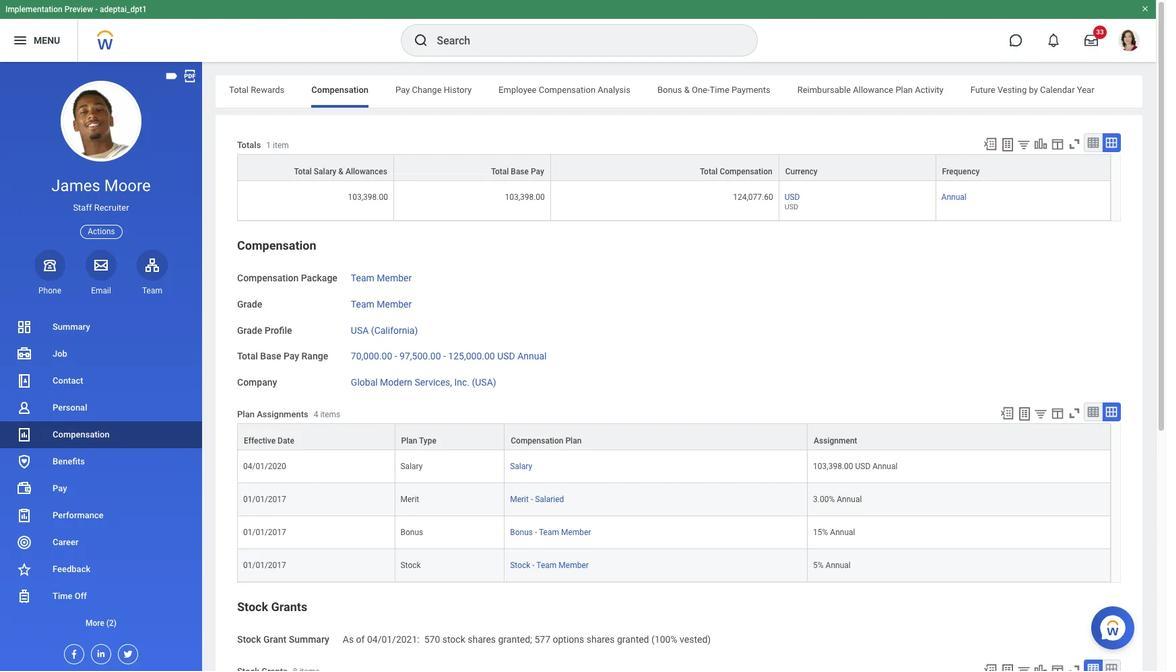 Task type: describe. For each thing, give the bounding box(es) containing it.
bonus for bonus
[[401, 528, 423, 538]]

personal link
[[0, 395, 202, 422]]

member up (california)
[[377, 299, 412, 310]]

member up the stock - team member link
[[561, 528, 591, 538]]

services,
[[415, 377, 452, 388]]

items
[[320, 410, 340, 420]]

benefits
[[53, 457, 85, 467]]

frequency button
[[936, 155, 1110, 181]]

pay inside 'navigation pane' region
[[53, 484, 67, 494]]

view printable version (pdf) image
[[183, 69, 197, 84]]

export to excel image
[[983, 663, 998, 672]]

1 horizontal spatial salary
[[401, 462, 423, 472]]

range
[[302, 351, 328, 362]]

row containing effective date
[[237, 424, 1111, 451]]

global modern services, inc. (usa)
[[351, 377, 496, 388]]

pay image
[[16, 481, 32, 497]]

implementation preview -   adeptai_dpt1
[[5, 5, 147, 14]]

usa (california)
[[351, 325, 418, 336]]

menu banner
[[0, 0, 1156, 62]]

0 horizontal spatial 103,398.00
[[348, 193, 388, 202]]

contact
[[53, 376, 83, 386]]

export to worksheets image for 1
[[1000, 137, 1016, 153]]

phone james moore element
[[34, 286, 65, 296]]

one-
[[692, 85, 710, 95]]

type
[[419, 437, 436, 446]]

usd link
[[785, 190, 800, 202]]

export to worksheets image for assignments
[[1017, 406, 1033, 422]]

payments
[[732, 85, 770, 95]]

tag image
[[164, 69, 179, 84]]

allowance
[[853, 85, 893, 95]]

stock grants group
[[237, 600, 1121, 672]]

125,000.00
[[448, 351, 495, 362]]

reimbursable allowance plan activity
[[797, 85, 944, 95]]

grade profile
[[237, 325, 292, 336]]

total base pay range
[[237, 351, 328, 362]]

expand table image for second click to view/edit grid preferences icon from the bottom of the page
[[1105, 136, 1118, 150]]

options
[[553, 635, 584, 645]]

justify image
[[12, 32, 28, 49]]

grade for grade profile
[[237, 325, 262, 336]]

bonus - team member link
[[510, 525, 591, 538]]

salary inside popup button
[[314, 167, 336, 177]]

compensation group
[[237, 238, 1121, 583]]

Search Workday  search field
[[437, 26, 729, 55]]

summary inside stock grants group
[[289, 635, 329, 645]]

01/01/2017 for stock
[[243, 561, 286, 571]]

mail image
[[93, 257, 109, 273]]

6 row from the top
[[237, 517, 1111, 550]]

table image for expand table image for click to view/edit grid preferences image on the bottom of page
[[1087, 663, 1100, 672]]

bonus for bonus & one-time payments
[[657, 85, 682, 95]]

stock grants button
[[237, 600, 307, 614]]

5%
[[813, 561, 824, 571]]

personal
[[53, 403, 87, 413]]

team james moore element
[[137, 286, 168, 296]]

actions button
[[80, 225, 122, 239]]

(100%
[[651, 635, 677, 645]]

compensation link
[[0, 422, 202, 449]]

activity
[[915, 85, 944, 95]]

rewards
[[251, 85, 284, 95]]

01/01/2017 for merit
[[243, 495, 286, 505]]

list containing summary
[[0, 314, 202, 637]]

search image
[[413, 32, 429, 49]]

2 shares from the left
[[587, 635, 615, 645]]

james
[[51, 177, 100, 195]]

15% annual
[[813, 528, 855, 538]]

more (2)
[[86, 619, 117, 629]]

stock grants
[[237, 600, 307, 614]]

email james moore element
[[86, 286, 117, 296]]

plan inside popup button
[[401, 437, 417, 446]]

pay link
[[0, 476, 202, 503]]

stock for stock - team member
[[510, 561, 530, 571]]

1 shares from the left
[[468, 635, 496, 645]]

grants
[[271, 600, 307, 614]]

time inside 'link'
[[53, 591, 72, 602]]

more (2) button
[[0, 610, 202, 637]]

stock grant summary element
[[343, 627, 711, 647]]

staff recruiter
[[73, 203, 129, 213]]

expand table image for click to view/edit grid preferences image on the bottom of page
[[1105, 663, 1118, 672]]

fullscreen image
[[1067, 406, 1082, 421]]

04/01/2021:
[[367, 635, 420, 645]]

base for total base pay range
[[260, 351, 281, 362]]

570
[[424, 635, 440, 645]]

personal image
[[16, 400, 32, 416]]

tab list containing total rewards
[[216, 75, 1143, 108]]

select to filter grid data image for export to worksheets image corresponding to assignments
[[1033, 407, 1048, 421]]

row containing 103,398.00
[[237, 181, 1111, 221]]

compensation image
[[16, 427, 32, 443]]

team member for compensation package
[[351, 273, 412, 284]]

total compensation
[[700, 167, 772, 177]]

(california)
[[371, 325, 418, 336]]

summary image
[[16, 319, 32, 335]]

history
[[444, 85, 472, 95]]

toolbar for 1
[[977, 133, 1121, 154]]

2 horizontal spatial salary
[[510, 462, 532, 472]]

total salary & allowances button
[[238, 155, 393, 181]]

change
[[412, 85, 442, 95]]

export to excel image for 1
[[983, 137, 998, 152]]

totals 1 item
[[237, 140, 289, 150]]

plan inside tab list
[[896, 85, 913, 95]]

job link
[[0, 341, 202, 368]]

notifications large image
[[1047, 34, 1060, 47]]

stock for stock grants
[[237, 600, 268, 614]]

1
[[266, 141, 271, 150]]

usa (california) link
[[351, 322, 418, 336]]

performance
[[53, 511, 104, 521]]

date
[[278, 437, 294, 446]]

(2)
[[106, 619, 117, 629]]

- inside menu banner
[[95, 5, 98, 14]]

team member link for grade
[[351, 296, 412, 310]]

member up the usa (california) 'link'
[[377, 273, 412, 284]]

4
[[314, 410, 318, 420]]

effective date button
[[238, 424, 394, 450]]

usa
[[351, 325, 369, 336]]

33 button
[[1077, 26, 1107, 55]]

performance image
[[16, 508, 32, 524]]

employee compensation analysis
[[499, 85, 631, 95]]

vesting
[[998, 85, 1027, 95]]

grade for grade
[[237, 299, 262, 310]]

stock grant summary
[[237, 635, 329, 645]]

compensation plan button
[[505, 424, 807, 450]]

stock - team member link
[[510, 558, 589, 571]]

select to filter grid data image for export to worksheets icon on the right bottom of the page
[[1017, 664, 1031, 672]]

103,398.00 inside the 'compensation' group
[[813, 462, 853, 472]]

granted
[[617, 635, 649, 645]]

currency button
[[779, 155, 935, 181]]

pay inside popup button
[[531, 167, 544, 177]]

plan type
[[401, 437, 436, 446]]

close environment banner image
[[1141, 5, 1149, 13]]

- right 97,500.00
[[443, 351, 446, 362]]

recruiter
[[94, 203, 129, 213]]

profile
[[265, 325, 292, 336]]

plan assignments 4 items
[[237, 410, 340, 420]]

plan inside popup button
[[566, 437, 582, 446]]

70,000.00 - 97,500.00 - 125,000.00 usd annual
[[351, 351, 547, 362]]

global modern services, inc. (usa) link
[[351, 375, 496, 388]]

phone button
[[34, 250, 65, 296]]

menu
[[34, 35, 60, 46]]

merit - salaried
[[510, 495, 564, 505]]

phone image
[[40, 257, 59, 273]]

total for total compensation
[[700, 167, 718, 177]]

of
[[356, 635, 365, 645]]

pay inside the 'compensation' group
[[284, 351, 299, 362]]



Task type: vqa. For each thing, say whether or not it's contained in the screenshot.


Task type: locate. For each thing, give the bounding box(es) containing it.
fullscreen image right click to view/edit grid preferences image on the bottom of page
[[1067, 663, 1082, 672]]

0 vertical spatial table image
[[1087, 136, 1100, 150]]

0 horizontal spatial salary
[[314, 167, 336, 177]]

benefits image
[[16, 454, 32, 470]]

table image for expand table image corresponding to second click to view/edit grid preferences icon from the bottom of the page
[[1087, 136, 1100, 150]]

total compensation button
[[551, 155, 779, 181]]

export to excel image inside the 'compensation' group
[[1000, 406, 1015, 421]]

toolbar
[[977, 133, 1121, 154], [994, 403, 1121, 424], [977, 660, 1121, 672]]

0 vertical spatial summary
[[53, 322, 90, 332]]

1 horizontal spatial base
[[511, 167, 529, 177]]

1 vertical spatial fullscreen image
[[1067, 663, 1082, 672]]

7 row from the top
[[237, 550, 1111, 583]]

1 team member from the top
[[351, 273, 412, 284]]

implementation
[[5, 5, 62, 14]]

(usa)
[[472, 377, 496, 388]]

team inside the stock - team member link
[[537, 561, 557, 571]]

future
[[971, 85, 995, 95]]

- down bonus - team member
[[532, 561, 535, 571]]

james moore
[[51, 177, 151, 195]]

more
[[86, 619, 104, 629]]

career
[[53, 538, 78, 548]]

merit left salaried
[[510, 495, 529, 505]]

1 fullscreen image from the top
[[1067, 137, 1082, 152]]

3 row from the top
[[237, 424, 1111, 451]]

stock
[[401, 561, 421, 571], [510, 561, 530, 571], [237, 600, 268, 614], [237, 635, 261, 645]]

profile logan mcneil image
[[1118, 30, 1140, 54]]

summary right the grant
[[289, 635, 329, 645]]

salaried
[[535, 495, 564, 505]]

table image right fullscreen icon
[[1087, 406, 1100, 419]]

total inside total base pay popup button
[[491, 167, 509, 177]]

salary down plan type
[[401, 462, 423, 472]]

currency
[[785, 167, 818, 177]]

team down bonus - team member
[[537, 561, 557, 571]]

total inside tab list
[[229, 85, 249, 95]]

0 vertical spatial 01/01/2017
[[243, 495, 286, 505]]

1 horizontal spatial bonus
[[510, 528, 533, 538]]

bonus inside tab list
[[657, 85, 682, 95]]

1 horizontal spatial merit
[[510, 495, 529, 505]]

toolbar for assignments
[[994, 403, 1121, 424]]

2 vertical spatial toolbar
[[977, 660, 1121, 672]]

toolbar inside the 'compensation' group
[[994, 403, 1121, 424]]

1 vertical spatial team member link
[[351, 296, 412, 310]]

01/01/2017 for bonus
[[243, 528, 286, 538]]

1 row from the top
[[237, 154, 1111, 181]]

0 vertical spatial toolbar
[[977, 133, 1121, 154]]

export to worksheets image left fullscreen icon
[[1017, 406, 1033, 422]]

2 vertical spatial 01/01/2017
[[243, 561, 286, 571]]

pay inside tab list
[[395, 85, 410, 95]]

1 01/01/2017 from the top
[[243, 495, 286, 505]]

team up usa
[[351, 299, 374, 310]]

1 vertical spatial expand table image
[[1105, 406, 1118, 419]]

effective date
[[244, 437, 294, 446]]

total base pay
[[491, 167, 544, 177]]

expand/collapse chart image
[[1033, 663, 1048, 672]]

modern
[[380, 377, 412, 388]]

usd right 125,000.00
[[497, 351, 515, 362]]

team member
[[351, 273, 412, 284], [351, 299, 412, 310]]

0 horizontal spatial time
[[53, 591, 72, 602]]

1 table image from the top
[[1087, 136, 1100, 150]]

export to excel image left select to filter grid data icon
[[983, 137, 998, 152]]

select to filter grid data image left fullscreen icon
[[1033, 407, 1048, 421]]

fullscreen image
[[1067, 137, 1082, 152], [1067, 663, 1082, 672]]

merit - salaried link
[[510, 492, 564, 505]]

time off link
[[0, 583, 202, 610]]

0 horizontal spatial merit
[[401, 495, 419, 505]]

0 horizontal spatial base
[[260, 351, 281, 362]]

0 vertical spatial &
[[684, 85, 690, 95]]

- for bonus
[[535, 528, 537, 538]]

shares right stock
[[468, 635, 496, 645]]

stock - team member
[[510, 561, 589, 571]]

bonus for bonus - team member
[[510, 528, 533, 538]]

frequency
[[942, 167, 980, 177]]

compensation inside compensation plan popup button
[[511, 437, 564, 446]]

merit inside "link"
[[510, 495, 529, 505]]

expand table image
[[1105, 136, 1118, 150], [1105, 406, 1118, 419], [1105, 663, 1118, 672]]

team member link
[[351, 270, 412, 284], [351, 296, 412, 310]]

usd down currency
[[785, 193, 800, 202]]

0 vertical spatial base
[[511, 167, 529, 177]]

contact link
[[0, 368, 202, 395]]

table image right expand/collapse chart icon
[[1087, 136, 1100, 150]]

grade left the profile
[[237, 325, 262, 336]]

1 vertical spatial click to view/edit grid preferences image
[[1050, 406, 1065, 421]]

select to filter grid data image right export to worksheets icon on the right bottom of the page
[[1017, 664, 1031, 672]]

2 horizontal spatial 103,398.00
[[813, 462, 853, 472]]

1 vertical spatial 01/01/2017
[[243, 528, 286, 538]]

bonus & one-time payments
[[657, 85, 770, 95]]

team member for grade
[[351, 299, 412, 310]]

total for total salary & allowances
[[294, 167, 312, 177]]

compensation button
[[237, 239, 316, 253]]

team down view team image
[[142, 286, 162, 296]]

export to worksheets image left select to filter grid data icon
[[1000, 137, 1016, 153]]

linkedin image
[[92, 645, 106, 660]]

actions
[[88, 227, 115, 236]]

team member link for compensation package
[[351, 270, 412, 284]]

577
[[535, 635, 550, 645]]

time left payments
[[710, 85, 729, 95]]

grade
[[237, 299, 262, 310], [237, 325, 262, 336]]

total
[[229, 85, 249, 95], [294, 167, 312, 177], [491, 167, 509, 177], [700, 167, 718, 177], [237, 351, 258, 362]]

merit down plan type
[[401, 495, 419, 505]]

1 click to view/edit grid preferences image from the top
[[1050, 137, 1065, 152]]

0 vertical spatial export to excel image
[[983, 137, 998, 152]]

1 horizontal spatial export to excel image
[[1000, 406, 1015, 421]]

salary up "merit - salaried" "link"
[[510, 462, 532, 472]]

bonus - team member
[[510, 528, 591, 538]]

0 horizontal spatial select to filter grid data image
[[1017, 664, 1031, 672]]

phone
[[38, 286, 61, 296]]

time left off
[[53, 591, 72, 602]]

1 vertical spatial time
[[53, 591, 72, 602]]

moore
[[104, 177, 151, 195]]

fullscreen image right expand/collapse chart icon
[[1067, 137, 1082, 152]]

career image
[[16, 535, 32, 551]]

employee
[[499, 85, 537, 95]]

as
[[343, 635, 354, 645]]

inc.
[[454, 377, 470, 388]]

package
[[301, 273, 337, 284]]

- left salaried
[[531, 495, 533, 505]]

list
[[0, 314, 202, 637]]

click to view/edit grid preferences image
[[1050, 663, 1065, 672]]

1 horizontal spatial select to filter grid data image
[[1033, 407, 1048, 421]]

& left one-
[[684, 85, 690, 95]]

1 vertical spatial export to excel image
[[1000, 406, 1015, 421]]

- down merit - salaried
[[535, 528, 537, 538]]

merit for merit
[[401, 495, 419, 505]]

vested)
[[680, 635, 711, 645]]

1 vertical spatial base
[[260, 351, 281, 362]]

export to worksheets image
[[1000, 137, 1016, 153], [1017, 406, 1033, 422]]

1 horizontal spatial 103,398.00
[[505, 193, 545, 202]]

assignments
[[257, 410, 308, 420]]

grade up grade profile
[[237, 299, 262, 310]]

0 horizontal spatial export to worksheets image
[[1000, 137, 1016, 153]]

2 merit from the left
[[510, 495, 529, 505]]

1 vertical spatial table image
[[1087, 406, 1100, 419]]

0 vertical spatial team member link
[[351, 270, 412, 284]]

base for total base pay
[[511, 167, 529, 177]]

124,077.60
[[733, 193, 773, 202]]

compensation inside total compensation "popup button"
[[720, 167, 772, 177]]

0 horizontal spatial summary
[[53, 322, 90, 332]]

1 vertical spatial toolbar
[[994, 403, 1121, 424]]

4 row from the top
[[237, 451, 1111, 484]]

job image
[[16, 346, 32, 362]]

0 horizontal spatial &
[[338, 167, 344, 177]]

click to view/edit grid preferences image right expand/collapse chart icon
[[1050, 137, 1065, 152]]

usd down usd link
[[785, 203, 798, 211]]

shares right options
[[587, 635, 615, 645]]

2 table image from the top
[[1087, 406, 1100, 419]]

3.00%
[[813, 495, 835, 505]]

summary
[[53, 322, 90, 332], [289, 635, 329, 645]]

103,398.00 down total base pay
[[505, 193, 545, 202]]

1 vertical spatial export to worksheets image
[[1017, 406, 1033, 422]]

merit for merit - salaried
[[510, 495, 529, 505]]

1 horizontal spatial shares
[[587, 635, 615, 645]]

salary left the allowances
[[314, 167, 336, 177]]

expand/collapse chart image
[[1033, 137, 1048, 152]]

stock for stock grant summary
[[237, 635, 261, 645]]

email button
[[86, 250, 117, 296]]

0 vertical spatial select to filter grid data image
[[1033, 407, 1048, 421]]

1 team member link from the top
[[351, 270, 412, 284]]

33
[[1096, 28, 1104, 36]]

3.00% annual
[[813, 495, 862, 505]]

total inside the 'compensation' group
[[237, 351, 258, 362]]

- for stock
[[532, 561, 535, 571]]

select to filter grid data image
[[1033, 407, 1048, 421], [1017, 664, 1031, 672]]

plan type button
[[395, 424, 504, 450]]

click to view/edit grid preferences image left fullscreen icon
[[1050, 406, 1065, 421]]

job
[[53, 349, 67, 359]]

& left the allowances
[[338, 167, 344, 177]]

- inside "link"
[[531, 495, 533, 505]]

0 vertical spatial click to view/edit grid preferences image
[[1050, 137, 1065, 152]]

0 vertical spatial export to worksheets image
[[1000, 137, 1016, 153]]

1 vertical spatial summary
[[289, 635, 329, 645]]

& inside popup button
[[338, 167, 344, 177]]

navigation pane region
[[0, 62, 202, 672]]

row containing 04/01/2020
[[237, 451, 1111, 484]]

- for 70,000.00
[[395, 351, 397, 362]]

2 row from the top
[[237, 181, 1111, 221]]

2 team member from the top
[[351, 299, 412, 310]]

2 team member link from the top
[[351, 296, 412, 310]]

more (2) button
[[0, 616, 202, 632]]

contact image
[[16, 373, 32, 389]]

compensation inside compensation "link"
[[53, 430, 110, 440]]

fullscreen image for click to view/edit grid preferences image on the bottom of page
[[1067, 663, 1082, 672]]

0 vertical spatial time
[[710, 85, 729, 95]]

stock
[[442, 635, 465, 645]]

2 grade from the top
[[237, 325, 262, 336]]

total base pay button
[[394, 155, 550, 181]]

compensation package
[[237, 273, 337, 284]]

email
[[91, 286, 111, 296]]

twitter image
[[119, 645, 133, 660]]

5% annual
[[813, 561, 851, 571]]

0 horizontal spatial bonus
[[401, 528, 423, 538]]

annual
[[942, 193, 967, 202], [518, 351, 547, 362], [873, 462, 898, 472], [837, 495, 862, 505], [830, 528, 855, 538], [826, 561, 851, 571]]

summary inside 'navigation pane' region
[[53, 322, 90, 332]]

total inside total salary & allowances popup button
[[294, 167, 312, 177]]

0 vertical spatial grade
[[237, 299, 262, 310]]

facebook image
[[65, 645, 79, 660]]

103,398.00 down the allowances
[[348, 193, 388, 202]]

2 vertical spatial expand table image
[[1105, 663, 1118, 672]]

table image for second expand table image from the bottom of the page
[[1087, 406, 1100, 419]]

career link
[[0, 530, 202, 556]]

bonus
[[657, 85, 682, 95], [401, 528, 423, 538], [510, 528, 533, 538]]

2 vertical spatial table image
[[1087, 663, 1100, 672]]

04/01/2020
[[243, 462, 286, 472]]

future vesting by calendar year
[[971, 85, 1094, 95]]

click to view/edit grid preferences image
[[1050, 137, 1065, 152], [1050, 406, 1065, 421]]

&
[[684, 85, 690, 95], [338, 167, 344, 177]]

member down bonus - team member
[[559, 561, 589, 571]]

feedback
[[53, 565, 90, 575]]

103,398.00 down assignment
[[813, 462, 853, 472]]

team inside bonus - team member link
[[539, 528, 559, 538]]

view team image
[[144, 257, 160, 273]]

total inside total compensation "popup button"
[[700, 167, 718, 177]]

- right preview
[[95, 5, 98, 14]]

export to excel image
[[983, 137, 998, 152], [1000, 406, 1015, 421]]

1 merit from the left
[[401, 495, 419, 505]]

base inside popup button
[[511, 167, 529, 177]]

1 vertical spatial select to filter grid data image
[[1017, 664, 1031, 672]]

team right package
[[351, 273, 374, 284]]

assignment button
[[808, 424, 1110, 450]]

5 row from the top
[[237, 484, 1111, 517]]

toolbar inside stock grants group
[[977, 660, 1121, 672]]

team
[[351, 273, 374, 284], [142, 286, 162, 296], [351, 299, 374, 310], [539, 528, 559, 538], [537, 561, 557, 571]]

2 expand table image from the top
[[1105, 406, 1118, 419]]

total for total base pay range
[[237, 351, 258, 362]]

2 01/01/2017 from the top
[[243, 528, 286, 538]]

2 click to view/edit grid preferences image from the top
[[1050, 406, 1065, 421]]

export to worksheets image
[[1000, 663, 1016, 672]]

- for merit
[[531, 495, 533, 505]]

1 horizontal spatial time
[[710, 85, 729, 95]]

total for total rewards
[[229, 85, 249, 95]]

grant
[[263, 635, 286, 645]]

1 vertical spatial team member
[[351, 299, 412, 310]]

analysis
[[598, 85, 631, 95]]

feedback image
[[16, 562, 32, 578]]

usd down assignment
[[855, 462, 871, 472]]

1 vertical spatial grade
[[237, 325, 262, 336]]

0 horizontal spatial export to excel image
[[983, 137, 998, 152]]

preview
[[64, 5, 93, 14]]

annual link
[[942, 190, 967, 202]]

adeptai_dpt1
[[100, 5, 147, 14]]

stock for stock
[[401, 561, 421, 571]]

3 01/01/2017 from the top
[[243, 561, 286, 571]]

1 horizontal spatial export to worksheets image
[[1017, 406, 1033, 422]]

table image
[[1087, 136, 1100, 150], [1087, 406, 1100, 419], [1087, 663, 1100, 672]]

team up the stock - team member link
[[539, 528, 559, 538]]

1 horizontal spatial summary
[[289, 635, 329, 645]]

time inside tab list
[[710, 85, 729, 95]]

0 vertical spatial fullscreen image
[[1067, 137, 1082, 152]]

table image right click to view/edit grid preferences image on the bottom of page
[[1087, 663, 1100, 672]]

3 table image from the top
[[1087, 663, 1100, 672]]

select to filter grid data image
[[1017, 137, 1031, 152]]

totals
[[237, 140, 261, 150]]

97,500.00
[[400, 351, 441, 362]]

total for total base pay
[[491, 167, 509, 177]]

2 horizontal spatial bonus
[[657, 85, 682, 95]]

summary link
[[0, 314, 202, 341]]

2 fullscreen image from the top
[[1067, 663, 1082, 672]]

70,000.00 - 97,500.00 - 125,000.00 usd annual link
[[351, 349, 547, 362]]

export to excel image up assignment popup button
[[1000, 406, 1015, 421]]

compensation plan
[[511, 437, 582, 446]]

time off image
[[16, 589, 32, 605]]

1 horizontal spatial &
[[684, 85, 690, 95]]

summary up the job
[[53, 322, 90, 332]]

time off
[[53, 591, 87, 602]]

1 expand table image from the top
[[1105, 136, 1118, 150]]

team inside team james moore element
[[142, 286, 162, 296]]

fullscreen image for second click to view/edit grid preferences icon from the bottom of the page
[[1067, 137, 1082, 152]]

row containing total salary & allowances
[[237, 154, 1111, 181]]

base inside the 'compensation' group
[[260, 351, 281, 362]]

compensation
[[311, 85, 369, 95], [539, 85, 596, 95], [720, 167, 772, 177], [237, 239, 316, 253], [237, 273, 299, 284], [53, 430, 110, 440], [511, 437, 564, 446]]

row
[[237, 154, 1111, 181], [237, 181, 1111, 221], [237, 424, 1111, 451], [237, 451, 1111, 484], [237, 484, 1111, 517], [237, 517, 1111, 550], [237, 550, 1111, 583]]

- right 70,000.00
[[395, 351, 397, 362]]

pay change history
[[395, 85, 472, 95]]

0 horizontal spatial shares
[[468, 635, 496, 645]]

export to excel image for assignments
[[1000, 406, 1015, 421]]

inbox large image
[[1085, 34, 1098, 47]]

0 vertical spatial expand table image
[[1105, 136, 1118, 150]]

year
[[1077, 85, 1094, 95]]

tab list
[[216, 75, 1143, 108]]

1 grade from the top
[[237, 299, 262, 310]]

0 vertical spatial team member
[[351, 273, 412, 284]]

& inside tab list
[[684, 85, 690, 95]]

1 vertical spatial &
[[338, 167, 344, 177]]

global
[[351, 377, 378, 388]]

3 expand table image from the top
[[1105, 663, 1118, 672]]

total salary & allowances
[[294, 167, 387, 177]]

company
[[237, 377, 277, 388]]



